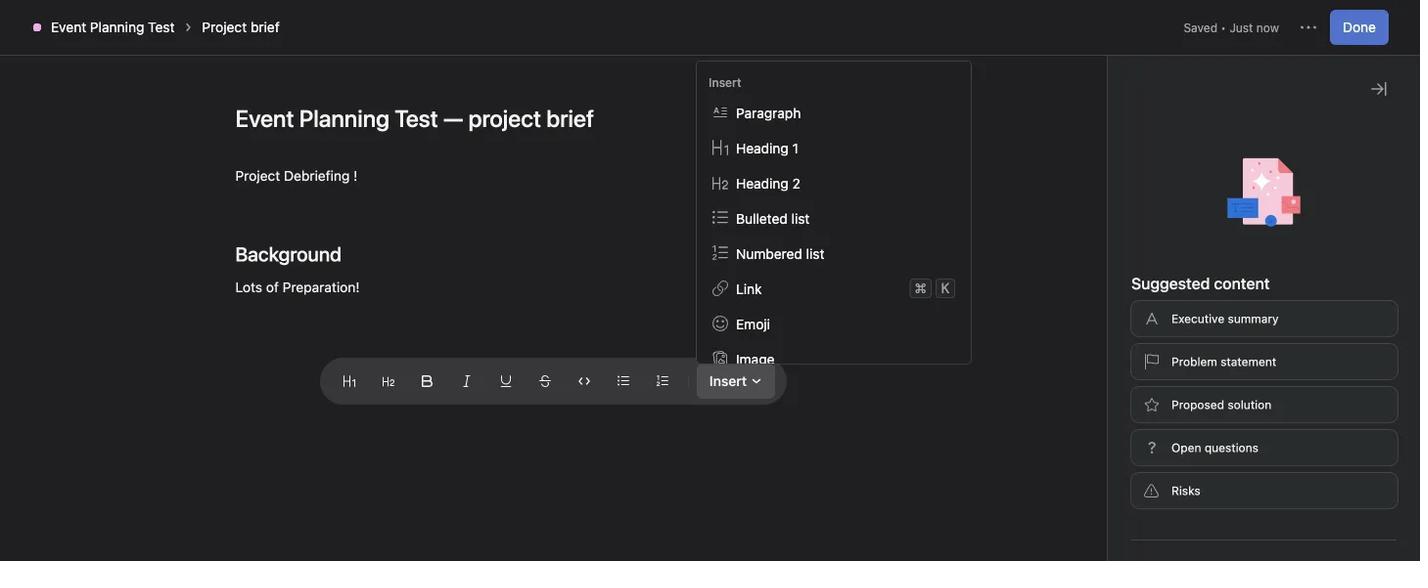 Task type: vqa. For each thing, say whether or not it's contained in the screenshot.
your tasks for oct 27 link
no



Task type: locate. For each thing, give the bounding box(es) containing it.
executive
[[1172, 312, 1225, 326]]

now up new message
[[1139, 510, 1162, 524]]

test inside event planning test — project brief
[[306, 289, 343, 312]]

just down the update button
[[1112, 510, 1136, 524]]

heading left 2
[[736, 175, 789, 191]]

1 horizontal spatial planning
[[225, 289, 301, 312]]

strikethrough image
[[539, 376, 551, 388]]

paragraph link
[[697, 95, 971, 130]]

0 vertical spatial planning
[[90, 19, 144, 35]]

timeline
[[306, 123, 361, 139]]

update inside update just now
[[1079, 484, 1132, 503]]

0 vertical spatial list
[[791, 210, 810, 226]]

1
[[792, 140, 799, 156]]

risks
[[1172, 485, 1201, 498]]

0 vertical spatial insert
[[709, 75, 742, 89]]

test for event planning test
[[148, 19, 175, 35]]

insert up 'messages' link
[[709, 75, 742, 89]]

insert down image
[[709, 373, 747, 390]]

0 vertical spatial heading
[[736, 140, 789, 156]]

summary
[[1072, 276, 1137, 292]]

my
[[1188, 17, 1205, 30]]

just inside bob just now
[[1111, 353, 1134, 367]]

bulleted list link
[[697, 200, 971, 236]]

questions
[[1205, 441, 1259, 455]]

1 vertical spatial close image
[[1336, 531, 1352, 546]]

insert
[[709, 75, 742, 89], [709, 373, 747, 390]]

now left billing on the top right of page
[[1257, 21, 1279, 34]]

test left project brief
[[148, 19, 175, 35]]

1 horizontal spatial close image
[[1371, 81, 1387, 97]]

update for update
[[1072, 242, 1125, 261]]

just inside update just now
[[1112, 510, 1136, 524]]

planning
[[90, 19, 144, 35], [225, 289, 301, 312]]

emoji
[[736, 316, 770, 332]]

2 vertical spatial now
[[1139, 510, 1162, 524]]

list
[[791, 210, 810, 226], [806, 245, 825, 261]]

now for update
[[1139, 510, 1162, 524]]

event for event planning test
[[51, 19, 86, 35]]

trial?
[[1208, 17, 1235, 30]]

messages
[[707, 123, 773, 139]]

1 vertical spatial heading
[[736, 175, 789, 191]]

2 insert from the top
[[709, 373, 747, 390]]

bulleted list image
[[617, 376, 629, 388]]

timeline link
[[291, 120, 361, 142]]

update up summary at right
[[1072, 242, 1125, 261]]

close image
[[1371, 81, 1387, 97], [1336, 531, 1352, 546]]

list box
[[479, 8, 949, 39]]

what's in my trial? button
[[1125, 10, 1244, 37]]

project
[[202, 19, 247, 35], [235, 168, 280, 184]]

problem
[[1172, 355, 1217, 369]]

Edit title for Event Planning Test project brief text field
[[235, 103, 872, 134]]

0 vertical spatial update
[[1072, 242, 1125, 261]]

0 horizontal spatial planning
[[90, 19, 144, 35]]

0 vertical spatial close image
[[1371, 81, 1387, 97]]

now inside update just now
[[1139, 510, 1162, 524]]

now left problem
[[1138, 353, 1160, 367]]

0 vertical spatial now
[[1257, 21, 1279, 34]]

lots
[[235, 279, 262, 296]]

update just now
[[1079, 484, 1162, 524]]

1 vertical spatial project
[[235, 168, 280, 184]]

now inside bob just now
[[1138, 353, 1160, 367]]

1 horizontal spatial event
[[171, 289, 221, 312]]

0 vertical spatial event
[[51, 19, 86, 35]]

summary
[[1228, 312, 1279, 326]]

emoji link
[[697, 306, 971, 341]]

heading for heading 1
[[736, 140, 789, 156]]

event for event planning test — project brief
[[171, 289, 221, 312]]

list down 2
[[791, 210, 810, 226]]

what's in my trial?
[[1133, 17, 1235, 30]]

dashboard
[[598, 123, 668, 139]]

just down bob
[[1111, 353, 1134, 367]]

⌘
[[914, 280, 927, 296]]

0 vertical spatial project
[[202, 19, 247, 35]]

planning inside event planning test — project brief
[[225, 289, 301, 312]]

project down board
[[235, 168, 280, 184]]

1 vertical spatial list
[[806, 245, 825, 261]]

bob just now
[[1111, 333, 1160, 367]]

just
[[1230, 21, 1253, 34], [1111, 353, 1134, 367], [1112, 510, 1136, 524]]

!
[[353, 168, 358, 184]]

saved
[[1184, 21, 1218, 34]]

list for bulleted list
[[791, 210, 810, 226]]

just right •
[[1230, 21, 1253, 34]]

now
[[1257, 21, 1279, 34], [1138, 353, 1160, 367], [1139, 510, 1162, 524]]

2 heading from the top
[[736, 175, 789, 191]]

1 vertical spatial now
[[1138, 353, 1160, 367]]

1 heading from the top
[[736, 140, 789, 156]]

now for bob
[[1138, 353, 1160, 367]]

project brief
[[214, 316, 321, 339]]

event
[[51, 19, 86, 35], [171, 289, 221, 312]]

1 vertical spatial update
[[1079, 484, 1132, 503]]

test left —
[[306, 289, 343, 312]]

underline image
[[500, 376, 512, 388]]

update button
[[1079, 484, 1162, 503]]

event inside event planning test — project brief
[[171, 289, 221, 312]]

list inside 'link'
[[791, 210, 810, 226]]

close image right the expand new message 'icon'
[[1336, 531, 1352, 546]]

project left the brief
[[202, 19, 247, 35]]

1 vertical spatial just
[[1111, 353, 1134, 367]]

2 vertical spatial just
[[1112, 510, 1136, 524]]

heading down messages
[[736, 140, 789, 156]]

close image down done button
[[1371, 81, 1387, 97]]

1 insert from the top
[[709, 75, 742, 89]]

0 horizontal spatial event
[[51, 19, 86, 35]]

expand new message image
[[1305, 531, 1320, 546]]

done
[[1343, 19, 1376, 35]]

project inside background document
[[235, 168, 280, 184]]

bob link
[[1111, 333, 1137, 349]]

dashboard link
[[582, 120, 668, 142]]

numbered list
[[736, 245, 825, 261]]

planning for event planning test — project brief
[[225, 289, 301, 312]]

test
[[148, 19, 175, 35], [306, 289, 343, 312]]

1 vertical spatial planning
[[225, 289, 301, 312]]

more actions for project brief image
[[1301, 20, 1316, 35]]

italics image
[[461, 376, 473, 388]]

1 vertical spatial insert
[[709, 373, 747, 390]]

1 vertical spatial test
[[306, 289, 343, 312]]

bold image
[[422, 376, 433, 388]]

list down bulleted list 'link'
[[806, 245, 825, 261]]

just for update
[[1112, 510, 1136, 524]]

1 vertical spatial event
[[171, 289, 221, 312]]

proposed
[[1172, 398, 1225, 412]]

heading inside heading 1 link
[[736, 140, 789, 156]]

add
[[1265, 17, 1287, 30]]

heading
[[736, 140, 789, 156], [736, 175, 789, 191]]

update
[[1072, 242, 1125, 261], [1079, 484, 1132, 503]]

code image
[[578, 376, 590, 388]]

link
[[736, 280, 762, 297]]

heading inside heading 2 "link"
[[736, 175, 789, 191]]

background document
[[188, 165, 919, 327]]

planning for event planning test
[[90, 19, 144, 35]]

update inside "element"
[[1072, 242, 1125, 261]]

heading 2 image
[[383, 376, 394, 388]]

update left "risks"
[[1079, 484, 1132, 503]]

calendar
[[400, 123, 459, 139]]

messages link
[[692, 120, 773, 142]]

update for update just now
[[1079, 484, 1132, 503]]

1 horizontal spatial test
[[306, 289, 343, 312]]

0 vertical spatial test
[[148, 19, 175, 35]]

in
[[1175, 17, 1185, 30]]

open questions
[[1172, 441, 1259, 455]]

0 horizontal spatial test
[[148, 19, 175, 35]]



Task type: describe. For each thing, give the bounding box(es) containing it.
bo
[[1138, 90, 1152, 104]]

just for bob
[[1111, 353, 1134, 367]]

heading 1 image
[[343, 376, 355, 388]]

project for project debriefing !
[[235, 168, 280, 184]]

event planning test link
[[51, 19, 175, 35]]

test for event planning test — project brief
[[306, 289, 343, 312]]

heading 1 link
[[697, 130, 971, 165]]

project debriefing !
[[235, 168, 358, 184]]

bulleted list
[[736, 210, 810, 226]]

calendar link
[[385, 120, 459, 142]]

insert inside insert dropdown button
[[709, 373, 747, 390]]

latest status update element
[[1055, 217, 1396, 386]]

heading 1
[[736, 140, 799, 156]]

project for project brief
[[202, 19, 247, 35]]

executive summary
[[1172, 312, 1279, 326]]

—
[[348, 289, 364, 312]]

project brief
[[202, 19, 280, 35]]

what's
[[1133, 17, 1172, 30]]

0 horizontal spatial close image
[[1336, 531, 1352, 546]]

of
[[266, 279, 279, 296]]

event planning test
[[51, 19, 175, 35]]

bo button
[[1133, 85, 1157, 109]]

suggested content
[[1132, 275, 1270, 293]]

heading for heading 2
[[736, 175, 789, 191]]

info
[[1326, 17, 1347, 30]]

numbered list link
[[697, 236, 971, 271]]

insert button
[[697, 364, 775, 399]]

image
[[736, 351, 775, 367]]

add billing info button
[[1256, 10, 1356, 37]]

bob
[[1111, 333, 1137, 349]]

billing
[[1290, 17, 1323, 30]]

2
[[792, 175, 801, 191]]

add billing info
[[1265, 17, 1347, 30]]

saved • just now
[[1184, 21, 1279, 34]]

paragraph
[[736, 104, 801, 120]]

proposed solution
[[1172, 398, 1272, 412]]

background
[[235, 243, 342, 266]]

0 vertical spatial just
[[1230, 21, 1253, 34]]

lots of preparation!
[[235, 279, 360, 296]]

open
[[1172, 441, 1201, 455]]

numbered list image
[[657, 376, 668, 388]]

bulleted
[[736, 210, 788, 226]]

list for numbered list
[[806, 245, 825, 261]]

statement
[[1221, 355, 1277, 369]]

board link
[[213, 120, 267, 142]]

problem statement
[[1172, 355, 1277, 369]]

brief
[[251, 19, 280, 35]]

0 likes. click to like this task image
[[1358, 343, 1373, 358]]

debriefing
[[284, 168, 350, 184]]

perfect
[[1072, 297, 1118, 313]]

workflow link
[[482, 120, 558, 142]]

board
[[229, 123, 267, 139]]

done button
[[1330, 10, 1389, 45]]

preparation!
[[283, 279, 360, 296]]

heading 2 link
[[697, 165, 971, 200]]

heading 2
[[736, 175, 801, 191]]

new message
[[1131, 530, 1219, 546]]

•
[[1221, 21, 1226, 34]]

solution
[[1228, 398, 1272, 412]]

workflow
[[498, 123, 558, 139]]

numbered
[[736, 245, 802, 261]]

on track
[[1055, 176, 1130, 199]]

summary perfect
[[1072, 276, 1137, 313]]

k
[[941, 280, 950, 296]]

event planning test — project brief
[[171, 289, 364, 339]]



